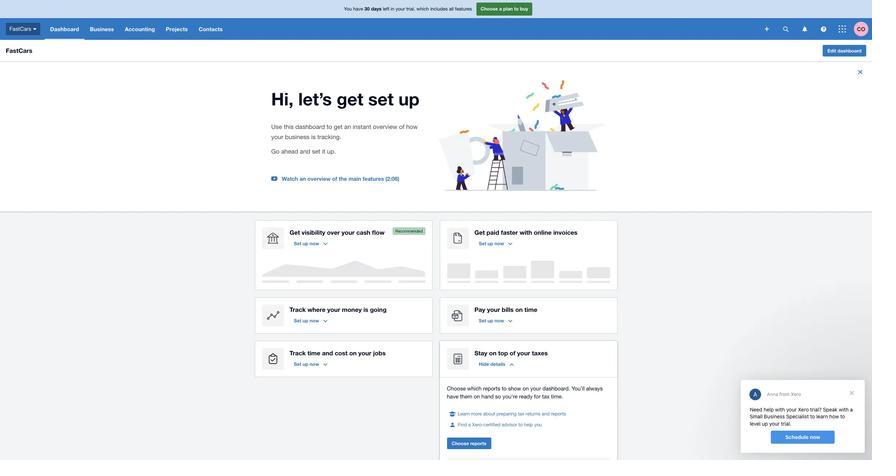 Task type: describe. For each thing, give the bounding box(es) containing it.
them
[[460, 394, 473, 400]]

0 vertical spatial get
[[337, 89, 364, 109]]

hi, let's get set up
[[271, 89, 420, 109]]

going
[[370, 306, 387, 314]]

always
[[586, 386, 603, 392]]

your inside "use this dashboard to get an instant overview of how your business is tracking."
[[271, 134, 283, 141]]

jobs
[[373, 350, 386, 357]]

a for choose
[[500, 6, 502, 12]]

set up now button for your
[[290, 359, 332, 370]]

set for invoices
[[479, 241, 487, 247]]

your left taxes
[[517, 350, 531, 357]]

contacts button
[[193, 18, 228, 40]]

0 horizontal spatial tax
[[518, 412, 525, 417]]

dashboard link
[[45, 18, 85, 40]]

days
[[371, 6, 382, 12]]

in
[[391, 6, 395, 12]]

choose for choose which reports to show on your dashboard. you'll always have them on hand so you're ready for tax time.
[[447, 386, 466, 392]]

overview inside "use this dashboard to get an instant overview of how your business is tracking."
[[373, 123, 398, 131]]

choose reports
[[452, 441, 487, 447]]

now for going
[[310, 318, 319, 324]]

close image
[[855, 66, 867, 78]]

this
[[284, 123, 294, 131]]

invoices icon image
[[447, 228, 469, 249]]

xero-
[[472, 423, 484, 428]]

advisor
[[502, 423, 517, 428]]

0 vertical spatial time
[[525, 306, 538, 314]]

and for cost
[[322, 350, 333, 357]]

edit
[[828, 48, 837, 54]]

visibility
[[302, 229, 325, 236]]

certified
[[484, 423, 501, 428]]

projects
[[166, 26, 188, 32]]

get paid faster with online invoices
[[475, 229, 578, 236]]

with
[[520, 229, 532, 236]]

you have 30 days left in your trial, which includes all features
[[344, 6, 472, 12]]

fastcars inside popup button
[[9, 26, 31, 32]]

all
[[449, 6, 454, 12]]

invoices
[[554, 229, 578, 236]]

hide details button
[[475, 359, 518, 370]]

bills
[[502, 306, 514, 314]]

go ahead and set it up.
[[271, 148, 336, 155]]

so
[[495, 394, 501, 400]]

accounting button
[[119, 18, 160, 40]]

30
[[365, 6, 370, 12]]

main
[[349, 176, 361, 182]]

banking preview line graph image
[[262, 261, 425, 283]]

it
[[322, 148, 326, 155]]

1 vertical spatial reports
[[551, 412, 566, 417]]

invoices preview bar graph image
[[447, 261, 610, 283]]

1 vertical spatial time
[[308, 350, 321, 357]]

recommended icon image
[[393, 228, 425, 235]]

set right banking icon
[[294, 241, 301, 247]]

edit dashboard button
[[823, 45, 867, 57]]

your inside the 'choose which reports to show on your dashboard. you'll always have them on hand so you're ready for tax time.'
[[531, 386, 541, 392]]

and for set
[[300, 148, 310, 155]]

taxes icon image
[[447, 349, 469, 370]]

money
[[342, 306, 362, 314]]

details
[[491, 362, 506, 367]]

set up now button for invoices
[[475, 238, 517, 249]]

track time and cost on your jobs
[[290, 350, 386, 357]]

about
[[483, 412, 496, 417]]

1 vertical spatial fastcars
[[6, 47, 32, 54]]

get visibility over your cash flow
[[290, 229, 385, 236]]

learn more about preparing tax returns and reports
[[458, 412, 566, 417]]

on left hand at the right bottom of page
[[474, 394, 480, 400]]

choose a plan to buy
[[481, 6, 528, 12]]

dashboard inside button
[[838, 48, 862, 54]]

fastcars button
[[0, 18, 45, 40]]

of for watch an overview of the main features (2:06)
[[332, 176, 337, 182]]

stay
[[475, 350, 488, 357]]

now for your
[[310, 362, 319, 367]]

choose reports button
[[447, 438, 491, 450]]

is inside "use this dashboard to get an instant overview of how your business is tracking."
[[311, 134, 316, 141]]

get for get paid faster with online invoices
[[475, 229, 485, 236]]

includes
[[430, 6, 448, 12]]

now down pay your bills on time
[[495, 318, 504, 324]]

on right bills
[[516, 306, 523, 314]]

track for track time and cost on your jobs
[[290, 350, 306, 357]]

top
[[499, 350, 508, 357]]

find a xero-certified advisor to help you
[[458, 423, 542, 428]]

help
[[524, 423, 533, 428]]

business
[[285, 134, 310, 141]]

choose which reports to show on your dashboard. you'll always have them on hand so you're ready for tax time.
[[447, 386, 603, 400]]

to left help
[[519, 423, 523, 428]]

set up now for invoices
[[479, 241, 504, 247]]

dashboard.
[[543, 386, 570, 392]]

up up how
[[399, 89, 420, 109]]

co button
[[854, 18, 873, 40]]

plan
[[504, 6, 513, 12]]

paid
[[487, 229, 500, 236]]

set up now button down pay your bills on time
[[475, 315, 517, 327]]

to for reports
[[502, 386, 507, 392]]

of for stay on top of your taxes
[[510, 350, 516, 357]]

ready
[[519, 394, 533, 400]]

time.
[[551, 394, 563, 400]]

contacts
[[199, 26, 223, 32]]

returns
[[526, 412, 541, 417]]

banking icon image
[[262, 228, 284, 249]]

co
[[858, 26, 866, 32]]

bills icon image
[[447, 305, 469, 327]]

projects button
[[160, 18, 193, 40]]

pay
[[475, 306, 486, 314]]

how
[[406, 123, 418, 131]]

you
[[535, 423, 542, 428]]

the
[[339, 176, 347, 182]]

tracking.
[[318, 134, 341, 141]]

reports inside the 'choose which reports to show on your dashboard. you'll always have them on hand so you're ready for tax time.'
[[483, 386, 501, 392]]

set down pay
[[479, 318, 487, 324]]

pay your bills on time
[[475, 306, 538, 314]]

get inside "use this dashboard to get an instant overview of how your business is tracking."
[[334, 123, 343, 131]]

find a xero-certified advisor to help you link
[[458, 422, 542, 429]]

1 vertical spatial features
[[363, 176, 384, 182]]

to for plan
[[514, 6, 519, 12]]



Task type: vqa. For each thing, say whether or not it's contained in the screenshot.
GO AHEAD AND SET IT UP.
yes



Task type: locate. For each thing, give the bounding box(es) containing it.
set right the invoices icon
[[479, 241, 487, 247]]

features
[[455, 6, 472, 12], [363, 176, 384, 182]]

of
[[399, 123, 405, 131], [332, 176, 337, 182], [510, 350, 516, 357]]

up
[[399, 89, 420, 109], [303, 241, 308, 247], [488, 241, 494, 247], [303, 318, 308, 324], [488, 318, 494, 324], [303, 362, 308, 367]]

hide details
[[479, 362, 506, 367]]

1 horizontal spatial a
[[500, 6, 502, 12]]

find
[[458, 423, 467, 428]]

set up now for your
[[294, 362, 319, 367]]

0 vertical spatial fastcars
[[9, 26, 31, 32]]

1 vertical spatial get
[[334, 123, 343, 131]]

up for pay your bills on time
[[488, 318, 494, 324]]

stay on top of your taxes
[[475, 350, 548, 357]]

0 vertical spatial track
[[290, 306, 306, 314]]

your inside you have 30 days left in your trial, which includes all features
[[396, 6, 405, 12]]

1 horizontal spatial time
[[525, 306, 538, 314]]

of inside "use this dashboard to get an instant overview of how your business is tracking."
[[399, 123, 405, 131]]

your down use
[[271, 134, 283, 141]]

get up tracking.
[[334, 123, 343, 131]]

now down where
[[310, 318, 319, 324]]

which
[[417, 6, 429, 12], [468, 386, 482, 392]]

0 horizontal spatial get
[[290, 229, 300, 236]]

1 horizontal spatial and
[[322, 350, 333, 357]]

have inside you have 30 days left in your trial, which includes all features
[[353, 6, 363, 12]]

now down track time and cost on your jobs at the bottom left of the page
[[310, 362, 319, 367]]

1 vertical spatial have
[[447, 394, 459, 400]]

set up instant
[[368, 89, 394, 109]]

hand
[[482, 394, 494, 400]]

0 horizontal spatial is
[[311, 134, 316, 141]]

track
[[290, 306, 306, 314], [290, 350, 306, 357]]

1 horizontal spatial dashboard
[[838, 48, 862, 54]]

svg image
[[765, 27, 770, 31], [33, 28, 37, 30]]

0 horizontal spatial of
[[332, 176, 337, 182]]

a right find at the bottom right of page
[[469, 423, 471, 428]]

set up now down 'paid'
[[479, 241, 504, 247]]

an left instant
[[345, 123, 351, 131]]

1 vertical spatial choose
[[447, 386, 466, 392]]

an right watch
[[300, 176, 306, 182]]

banner
[[0, 0, 873, 40]]

2 get from the left
[[475, 229, 485, 236]]

is left going
[[364, 306, 369, 314]]

track where your money is going
[[290, 306, 387, 314]]

watch an overview of the main features (2:06) button
[[282, 176, 400, 182]]

1 vertical spatial and
[[322, 350, 333, 357]]

set for your
[[294, 362, 301, 367]]

your right in
[[396, 6, 405, 12]]

use
[[271, 123, 282, 131]]

0 vertical spatial an
[[345, 123, 351, 131]]

dashboard
[[50, 26, 79, 32]]

watch
[[282, 176, 298, 182]]

to up you're
[[502, 386, 507, 392]]

1 horizontal spatial svg image
[[765, 27, 770, 31]]

time right bills
[[525, 306, 538, 314]]

set for going
[[294, 318, 301, 324]]

set
[[368, 89, 394, 109], [312, 148, 321, 155]]

left
[[383, 6, 390, 12]]

0 horizontal spatial an
[[300, 176, 306, 182]]

0 vertical spatial tax
[[542, 394, 550, 400]]

2 horizontal spatial of
[[510, 350, 516, 357]]

1 vertical spatial set
[[312, 148, 321, 155]]

svg image
[[839, 25, 846, 33], [783, 26, 789, 32], [803, 26, 807, 32], [821, 26, 827, 32]]

which right the trial,
[[417, 6, 429, 12]]

0 horizontal spatial have
[[353, 6, 363, 12]]

set left it
[[312, 148, 321, 155]]

learn more about preparing tax returns and reports link
[[458, 411, 566, 418]]

tax left returns
[[518, 412, 525, 417]]

preparing
[[497, 412, 517, 417]]

business button
[[85, 18, 119, 40]]

0 vertical spatial and
[[300, 148, 310, 155]]

0 horizontal spatial svg image
[[33, 28, 37, 30]]

set up now button down where
[[290, 315, 332, 327]]

1 horizontal spatial overview
[[373, 123, 398, 131]]

go
[[271, 148, 280, 155]]

to
[[514, 6, 519, 12], [327, 123, 332, 131], [502, 386, 507, 392], [519, 423, 523, 428]]

choose
[[481, 6, 498, 12], [447, 386, 466, 392], [452, 441, 469, 447]]

which inside you have 30 days left in your trial, which includes all features
[[417, 6, 429, 12]]

0 horizontal spatial a
[[469, 423, 471, 428]]

your right pay
[[487, 306, 500, 314]]

1 vertical spatial track
[[290, 350, 306, 357]]

set
[[294, 241, 301, 247], [479, 241, 487, 247], [294, 318, 301, 324], [479, 318, 487, 324], [294, 362, 301, 367]]

features right all
[[455, 6, 472, 12]]

up down visibility
[[303, 241, 308, 247]]

1 vertical spatial of
[[332, 176, 337, 182]]

where
[[308, 306, 326, 314]]

dashboard right edit
[[838, 48, 862, 54]]

cartoon office workers image
[[439, 80, 607, 191]]

1 vertical spatial which
[[468, 386, 482, 392]]

set up now down where
[[294, 318, 319, 324]]

1 horizontal spatial of
[[399, 123, 405, 131]]

choose inside the 'choose which reports to show on your dashboard. you'll always have them on hand so you're ready for tax time.'
[[447, 386, 466, 392]]

track right projects icon
[[290, 350, 306, 357]]

0 vertical spatial of
[[399, 123, 405, 131]]

dashboard inside "use this dashboard to get an instant overview of how your business is tracking."
[[295, 123, 325, 131]]

1 vertical spatial is
[[364, 306, 369, 314]]

0 vertical spatial set
[[368, 89, 394, 109]]

time left cost at the left of page
[[308, 350, 321, 357]]

your up for
[[531, 386, 541, 392]]

now down 'paid'
[[495, 241, 504, 247]]

up for get paid faster with online invoices
[[488, 241, 494, 247]]

reports
[[483, 386, 501, 392], [551, 412, 566, 417], [470, 441, 487, 447]]

set up now down track time and cost on your jobs at the bottom left of the page
[[294, 362, 319, 367]]

track money icon image
[[262, 305, 284, 327]]

buy
[[520, 6, 528, 12]]

set up now
[[294, 241, 319, 247], [479, 241, 504, 247], [294, 318, 319, 324], [479, 318, 504, 324], [294, 362, 319, 367]]

0 vertical spatial reports
[[483, 386, 501, 392]]

and
[[300, 148, 310, 155], [322, 350, 333, 357], [542, 412, 550, 417]]

0 vertical spatial have
[[353, 6, 363, 12]]

(2:06)
[[386, 176, 400, 182]]

your left jobs
[[359, 350, 372, 357]]

2 vertical spatial reports
[[470, 441, 487, 447]]

you're
[[503, 394, 518, 400]]

set up now button down 'paid'
[[475, 238, 517, 249]]

choose for choose reports
[[452, 441, 469, 447]]

tax right for
[[542, 394, 550, 400]]

0 vertical spatial which
[[417, 6, 429, 12]]

up down 'paid'
[[488, 241, 494, 247]]

choose down find at the bottom right of page
[[452, 441, 469, 447]]

online
[[534, 229, 552, 236]]

set up now button for going
[[290, 315, 332, 327]]

0 horizontal spatial and
[[300, 148, 310, 155]]

instant
[[353, 123, 371, 131]]

up for track time and cost on your jobs
[[303, 362, 308, 367]]

have
[[353, 6, 363, 12], [447, 394, 459, 400]]

set up now button down track time and cost on your jobs at the bottom left of the page
[[290, 359, 332, 370]]

get left 'paid'
[[475, 229, 485, 236]]

overview left the
[[308, 176, 331, 182]]

to up tracking.
[[327, 123, 332, 131]]

over
[[327, 229, 340, 236]]

on up "ready"
[[523, 386, 529, 392]]

1 horizontal spatial features
[[455, 6, 472, 12]]

0 vertical spatial a
[[500, 6, 502, 12]]

choose left plan
[[481, 6, 498, 12]]

and left cost at the left of page
[[322, 350, 333, 357]]

for
[[534, 394, 541, 400]]

1 horizontal spatial which
[[468, 386, 482, 392]]

an inside "use this dashboard to get an instant overview of how your business is tracking."
[[345, 123, 351, 131]]

set right projects icon
[[294, 362, 301, 367]]

more
[[471, 412, 482, 417]]

watch an overview of the main features (2:06)
[[282, 176, 400, 182]]

to inside "use this dashboard to get an instant overview of how your business is tracking."
[[327, 123, 332, 131]]

to left buy
[[514, 6, 519, 12]]

2 vertical spatial of
[[510, 350, 516, 357]]

to for dashboard
[[327, 123, 332, 131]]

now
[[310, 241, 319, 247], [495, 241, 504, 247], [310, 318, 319, 324], [495, 318, 504, 324], [310, 362, 319, 367]]

1 vertical spatial dashboard
[[295, 123, 325, 131]]

features right main
[[363, 176, 384, 182]]

0 vertical spatial choose
[[481, 6, 498, 12]]

and right returns
[[542, 412, 550, 417]]

cash
[[357, 229, 371, 236]]

cost
[[335, 350, 348, 357]]

hide
[[479, 362, 489, 367]]

set up now down visibility
[[294, 241, 319, 247]]

of right top
[[510, 350, 516, 357]]

choose for choose a plan to buy
[[481, 6, 498, 12]]

projects icon image
[[262, 349, 284, 370]]

dashboard up business
[[295, 123, 325, 131]]

1 horizontal spatial an
[[345, 123, 351, 131]]

up right projects icon
[[303, 362, 308, 367]]

1 track from the top
[[290, 306, 306, 314]]

business
[[90, 26, 114, 32]]

on right cost at the left of page
[[349, 350, 357, 357]]

set up now down pay
[[479, 318, 504, 324]]

up down pay your bills on time
[[488, 318, 494, 324]]

set up now button
[[290, 238, 332, 249], [475, 238, 517, 249], [290, 315, 332, 327], [475, 315, 517, 327], [290, 359, 332, 370]]

reports inside button
[[470, 441, 487, 447]]

banner containing co
[[0, 0, 873, 40]]

on
[[516, 306, 523, 314], [349, 350, 357, 357], [489, 350, 497, 357], [523, 386, 529, 392], [474, 394, 480, 400]]

on left top
[[489, 350, 497, 357]]

reports down xero-
[[470, 441, 487, 447]]

have inside the 'choose which reports to show on your dashboard. you'll always have them on hand so you're ready for tax time.'
[[447, 394, 459, 400]]

up for track where your money is going
[[303, 318, 308, 324]]

2 horizontal spatial and
[[542, 412, 550, 417]]

get up instant
[[337, 89, 364, 109]]

0 horizontal spatial features
[[363, 176, 384, 182]]

choose inside button
[[452, 441, 469, 447]]

svg image inside "fastcars" popup button
[[33, 28, 37, 30]]

trial,
[[406, 6, 415, 12]]

0 horizontal spatial time
[[308, 350, 321, 357]]

0 vertical spatial features
[[455, 6, 472, 12]]

0 vertical spatial is
[[311, 134, 316, 141]]

2 track from the top
[[290, 350, 306, 357]]

of left the
[[332, 176, 337, 182]]

set for and
[[312, 148, 321, 155]]

of left how
[[399, 123, 405, 131]]

which inside the 'choose which reports to show on your dashboard. you'll always have them on hand so you're ready for tax time.'
[[468, 386, 482, 392]]

now down visibility
[[310, 241, 319, 247]]

which up them at the bottom of page
[[468, 386, 482, 392]]

1 horizontal spatial get
[[475, 229, 485, 236]]

show
[[508, 386, 521, 392]]

you
[[344, 6, 352, 12]]

is left tracking.
[[311, 134, 316, 141]]

1 get from the left
[[290, 229, 300, 236]]

0 vertical spatial overview
[[373, 123, 398, 131]]

overview
[[373, 123, 398, 131], [308, 176, 331, 182]]

your right where
[[327, 306, 340, 314]]

0 horizontal spatial set
[[312, 148, 321, 155]]

reports up hand at the right bottom of page
[[483, 386, 501, 392]]

1 horizontal spatial tax
[[542, 394, 550, 400]]

tax inside the 'choose which reports to show on your dashboard. you'll always have them on hand so you're ready for tax time.'
[[542, 394, 550, 400]]

2 vertical spatial choose
[[452, 441, 469, 447]]

you'll
[[572, 386, 585, 392]]

0 horizontal spatial overview
[[308, 176, 331, 182]]

your right "over"
[[342, 229, 355, 236]]

edit dashboard
[[828, 48, 862, 54]]

track for track where your money is going
[[290, 306, 306, 314]]

use this dashboard to get an instant overview of how your business is tracking.
[[271, 123, 418, 141]]

1 vertical spatial tax
[[518, 412, 525, 417]]

set up now for going
[[294, 318, 319, 324]]

features inside you have 30 days left in your trial, which includes all features
[[455, 6, 472, 12]]

flow
[[372, 229, 385, 236]]

an
[[345, 123, 351, 131], [300, 176, 306, 182]]

learn
[[458, 412, 470, 417]]

0 vertical spatial dashboard
[[838, 48, 862, 54]]

up down where
[[303, 318, 308, 324]]

faster
[[501, 229, 518, 236]]

get for get visibility over your cash flow
[[290, 229, 300, 236]]

set for get
[[368, 89, 394, 109]]

get
[[337, 89, 364, 109], [334, 123, 343, 131]]

accounting
[[125, 26, 155, 32]]

dashboard
[[838, 48, 862, 54], [295, 123, 325, 131]]

get
[[290, 229, 300, 236], [475, 229, 485, 236]]

taxes
[[532, 350, 548, 357]]

set right track money icon
[[294, 318, 301, 324]]

overview right instant
[[373, 123, 398, 131]]

up.
[[327, 148, 336, 155]]

to inside banner
[[514, 6, 519, 12]]

and right ahead
[[300, 148, 310, 155]]

hi,
[[271, 89, 294, 109]]

1 vertical spatial a
[[469, 423, 471, 428]]

have left 30
[[353, 6, 363, 12]]

1 vertical spatial an
[[300, 176, 306, 182]]

now for invoices
[[495, 241, 504, 247]]

ahead
[[281, 148, 298, 155]]

0 horizontal spatial which
[[417, 6, 429, 12]]

1 horizontal spatial set
[[368, 89, 394, 109]]

have left them at the bottom of page
[[447, 394, 459, 400]]

a
[[500, 6, 502, 12], [469, 423, 471, 428]]

choose up them at the bottom of page
[[447, 386, 466, 392]]

to inside the 'choose which reports to show on your dashboard. you'll always have them on hand so you're ready for tax time.'
[[502, 386, 507, 392]]

1 vertical spatial overview
[[308, 176, 331, 182]]

track left where
[[290, 306, 306, 314]]

set up now button down visibility
[[290, 238, 332, 249]]

0 horizontal spatial dashboard
[[295, 123, 325, 131]]

a left plan
[[500, 6, 502, 12]]

get left visibility
[[290, 229, 300, 236]]

1 horizontal spatial is
[[364, 306, 369, 314]]

2 vertical spatial and
[[542, 412, 550, 417]]

reports down time.
[[551, 412, 566, 417]]

a for find
[[469, 423, 471, 428]]

dialog
[[741, 380, 865, 454]]

1 horizontal spatial have
[[447, 394, 459, 400]]



